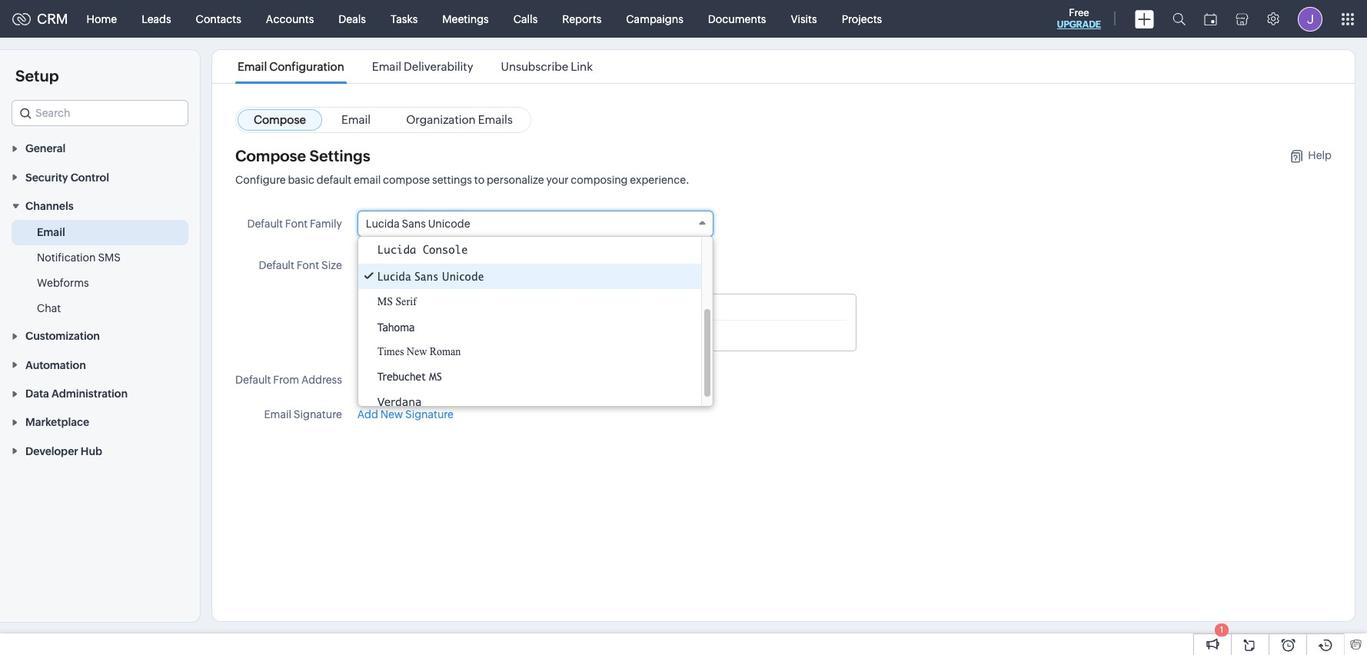 Task type: locate. For each thing, give the bounding box(es) containing it.
dog
[[528, 328, 542, 338]]

None field
[[12, 100, 188, 126]]

email down tasks link on the top
[[372, 60, 401, 73]]

lucida down email
[[366, 218, 400, 230]]

new down brown
[[407, 346, 427, 358]]

compose settings
[[235, 147, 370, 165]]

accounts link
[[254, 0, 326, 37]]

lucida sans unicode down lucida console
[[377, 270, 484, 283]]

1
[[1220, 625, 1224, 634]]

0 vertical spatial ms
[[377, 295, 393, 308]]

0 vertical spatial email link
[[325, 109, 387, 131]]

basic
[[288, 174, 314, 186]]

trebuchet ms option
[[358, 364, 701, 389]]

compose for compose
[[254, 113, 306, 126]]

lucida up ms serif
[[377, 270, 411, 283]]

1 vertical spatial lucida sans unicode
[[377, 270, 484, 283]]

email link
[[325, 109, 387, 131], [37, 225, 65, 240]]

1 vertical spatial new
[[380, 408, 403, 421]]

ms serif
[[377, 295, 417, 308]]

the
[[367, 328, 381, 338]]

sans
[[402, 218, 426, 230], [415, 270, 439, 283]]

default font size
[[259, 259, 342, 271]]

compose
[[254, 113, 306, 126], [235, 147, 306, 165]]

logo image
[[12, 13, 31, 25]]

1 vertical spatial unicode
[[442, 270, 484, 283]]

experience.
[[630, 174, 689, 186]]

upgrade
[[1057, 19, 1101, 30]]

preview
[[367, 304, 407, 316]]

verdana
[[377, 395, 422, 408]]

lucida inside field
[[366, 218, 400, 230]]

1 vertical spatial ms
[[429, 371, 442, 383]]

accounts
[[266, 13, 314, 25]]

meetings link
[[430, 0, 501, 37]]

email up 'settings'
[[341, 113, 371, 126]]

ms inside option
[[429, 371, 442, 383]]

0 vertical spatial unicode
[[428, 218, 470, 230]]

0 vertical spatial sans
[[402, 218, 426, 230]]

email inside channels region
[[37, 226, 65, 238]]

brown
[[406, 328, 430, 338]]

profile element
[[1289, 0, 1332, 37]]

verdana option
[[358, 389, 701, 414]]

calls
[[513, 13, 538, 25]]

automation button
[[0, 350, 200, 379]]

email down from
[[264, 408, 291, 421]]

1 horizontal spatial signature
[[405, 408, 454, 421]]

font left the size
[[297, 259, 319, 271]]

Search text field
[[12, 101, 188, 125]]

unicode
[[428, 218, 470, 230], [442, 270, 484, 283]]

search element
[[1163, 0, 1195, 38]]

new right add
[[380, 408, 403, 421]]

quick
[[384, 328, 404, 338]]

meetings
[[442, 13, 489, 25]]

1 vertical spatial lucida
[[377, 243, 416, 257]]

1 horizontal spatial email link
[[325, 109, 387, 131]]

ms serif option
[[358, 289, 701, 314]]

link
[[571, 60, 593, 73]]

0 vertical spatial lucida
[[366, 218, 400, 230]]

developer hub
[[25, 445, 102, 457]]

create menu image
[[1135, 10, 1154, 28]]

compose for compose settings
[[235, 147, 306, 165]]

1 vertical spatial default
[[259, 259, 294, 271]]

lucida console option
[[358, 237, 701, 264]]

1 signature from the left
[[294, 408, 342, 421]]

unicode down console
[[442, 270, 484, 283]]

automation
[[25, 359, 86, 371]]

default down default font family
[[259, 259, 294, 271]]

1 vertical spatial compose
[[235, 147, 306, 165]]

home
[[87, 13, 117, 25]]

email down channels
[[37, 226, 65, 238]]

new inside option
[[407, 346, 427, 358]]

signature down trebuchet ms
[[405, 408, 454, 421]]

data
[[25, 388, 49, 400]]

sans up lucida console
[[402, 218, 426, 230]]

0 vertical spatial default
[[247, 218, 283, 230]]

compose
[[383, 174, 430, 186]]

lucida sans unicode option
[[358, 264, 701, 289]]

0 vertical spatial font
[[285, 218, 308, 230]]

times new roman option
[[358, 340, 701, 364]]

calendar image
[[1204, 13, 1217, 25]]

0 vertical spatial new
[[407, 346, 427, 358]]

tahoma
[[377, 321, 415, 334]]

Lucida Sans Unicode field
[[357, 211, 714, 237]]

0 horizontal spatial ms
[[377, 295, 393, 308]]

trebuchet ms
[[377, 371, 442, 383]]

lucida sans unicode up lucida console
[[366, 218, 470, 230]]

chat
[[37, 302, 61, 315]]

signature down address on the left bottom of the page
[[294, 408, 342, 421]]

2 vertical spatial default
[[235, 374, 271, 386]]

sans down lucida console
[[415, 270, 439, 283]]

webforms link
[[37, 275, 89, 291]]

chat link
[[37, 301, 61, 316]]

email link down channels
[[37, 225, 65, 240]]

1 vertical spatial font
[[297, 259, 319, 271]]

0 horizontal spatial signature
[[294, 408, 342, 421]]

lucida for lucida sans unicode option
[[377, 270, 411, 283]]

ms down roman
[[429, 371, 442, 383]]

compose up configure
[[235, 147, 306, 165]]

marketplace
[[25, 416, 89, 429]]

email left the configuration
[[238, 60, 267, 73]]

tasks link
[[378, 0, 430, 37]]

security control button
[[0, 163, 200, 191]]

lucida console
[[377, 243, 468, 257]]

channels region
[[0, 220, 200, 321]]

list
[[224, 50, 607, 83]]

from
[[273, 374, 299, 386]]

lucida for lucida console option
[[377, 243, 416, 257]]

crm
[[37, 11, 68, 27]]

times
[[377, 346, 404, 358]]

deliverability
[[404, 60, 473, 73]]

size
[[321, 259, 342, 271]]

unicode up console
[[428, 218, 470, 230]]

default down configure
[[247, 218, 283, 230]]

console
[[423, 243, 468, 257]]

sms
[[98, 251, 121, 264]]

tahoma option
[[358, 314, 701, 340]]

general button
[[0, 134, 200, 163]]

organization
[[406, 113, 476, 126]]

lucida left console
[[377, 243, 416, 257]]

campaigns
[[626, 13, 683, 25]]

font left family
[[285, 218, 308, 230]]

free
[[1069, 7, 1089, 18]]

signature
[[294, 408, 342, 421], [405, 408, 454, 421]]

compose up compose settings
[[254, 113, 306, 126]]

new for add
[[380, 408, 403, 421]]

lucida sans unicode inside option
[[377, 270, 484, 283]]

developer
[[25, 445, 78, 457]]

0 vertical spatial lucida sans unicode
[[366, 218, 470, 230]]

default left from
[[235, 374, 271, 386]]

organization emails
[[406, 113, 513, 126]]

create menu element
[[1126, 0, 1163, 37]]

family
[[310, 218, 342, 230]]

1 horizontal spatial new
[[407, 346, 427, 358]]

ms left serif
[[377, 295, 393, 308]]

1 horizontal spatial ms
[[429, 371, 442, 383]]

default for default from address
[[235, 374, 271, 386]]

0 horizontal spatial new
[[380, 408, 403, 421]]

email configuration link
[[235, 60, 347, 73]]

reports link
[[550, 0, 614, 37]]

email
[[238, 60, 267, 73], [372, 60, 401, 73], [341, 113, 371, 126], [37, 226, 65, 238], [264, 408, 291, 421]]

lucida sans unicode
[[366, 218, 470, 230], [377, 270, 484, 283]]

fox
[[432, 328, 445, 338]]

0 vertical spatial compose
[[254, 113, 306, 126]]

unsubscribe link link
[[499, 60, 595, 73]]

campaigns link
[[614, 0, 696, 37]]

1 vertical spatial sans
[[415, 270, 439, 283]]

0 horizontal spatial email link
[[37, 225, 65, 240]]

2 vertical spatial lucida
[[377, 270, 411, 283]]

your
[[546, 174, 569, 186]]

organization emails link
[[390, 109, 529, 131]]

security
[[25, 171, 68, 184]]

font
[[285, 218, 308, 230], [297, 259, 319, 271]]

contacts link
[[183, 0, 254, 37]]

email link up 'settings'
[[325, 109, 387, 131]]

webforms
[[37, 277, 89, 289]]



Task type: vqa. For each thing, say whether or not it's contained in the screenshot.
Automation dropdown button at the left of the page
yes



Task type: describe. For each thing, give the bounding box(es) containing it.
security control
[[25, 171, 109, 184]]

sans inside field
[[402, 218, 426, 230]]

email deliverability
[[372, 60, 473, 73]]

email for email deliverability
[[372, 60, 401, 73]]

general
[[25, 143, 66, 155]]

reports
[[562, 13, 602, 25]]

leads
[[142, 13, 171, 25]]

roman
[[430, 346, 461, 358]]

notification sms link
[[37, 250, 121, 265]]

font for size
[[297, 259, 319, 271]]

trebuchet
[[377, 371, 426, 383]]

unsubscribe link
[[501, 60, 593, 73]]

lucida console list box
[[358, 237, 713, 414]]

tasks
[[391, 13, 418, 25]]

control
[[70, 171, 109, 184]]

default
[[317, 174, 351, 186]]

sans inside option
[[415, 270, 439, 283]]

email for rightmost email link
[[341, 113, 371, 126]]

setup
[[15, 67, 59, 85]]

calls link
[[501, 0, 550, 37]]

serif
[[396, 295, 417, 308]]

visits link
[[779, 0, 829, 37]]

new for times
[[407, 346, 427, 358]]

data administration button
[[0, 379, 200, 408]]

visits
[[791, 13, 817, 25]]

jumped
[[447, 328, 475, 338]]

2 signature from the left
[[405, 408, 454, 421]]

hub
[[81, 445, 102, 457]]

unsubscribe
[[501, 60, 568, 73]]

to
[[474, 174, 485, 186]]

list containing email configuration
[[224, 50, 607, 83]]

1 vertical spatial email link
[[37, 225, 65, 240]]

email configuration
[[238, 60, 344, 73]]

notification
[[37, 251, 96, 264]]

contacts
[[196, 13, 241, 25]]

default for default font family
[[247, 218, 283, 230]]

leads link
[[129, 0, 183, 37]]

personalize
[[487, 174, 544, 186]]

channels button
[[0, 191, 200, 220]]

home link
[[74, 0, 129, 37]]

unicode inside option
[[442, 270, 484, 283]]

configure basic default email compose settings to personalize your composing experience.
[[235, 174, 689, 186]]

font for family
[[285, 218, 308, 230]]

profile image
[[1298, 7, 1323, 31]]

email deliverability link
[[370, 60, 476, 73]]

times new roman
[[377, 346, 461, 358]]

marketplace button
[[0, 408, 200, 436]]

email
[[354, 174, 381, 186]]

channels
[[25, 200, 74, 212]]

customization
[[25, 330, 100, 342]]

default for default font size
[[259, 259, 294, 271]]

help
[[1308, 149, 1332, 161]]

projects
[[842, 13, 882, 25]]

default from address
[[235, 374, 342, 386]]

projects link
[[829, 0, 894, 37]]

developer hub button
[[0, 436, 200, 465]]

add new signature
[[357, 408, 454, 421]]

documents
[[708, 13, 766, 25]]

the quick brown fox jumped over the lazy dog
[[367, 328, 542, 338]]

free upgrade
[[1057, 7, 1101, 30]]

deals link
[[326, 0, 378, 37]]

customization button
[[0, 321, 200, 350]]

administration
[[51, 388, 128, 400]]

ms inside option
[[377, 295, 393, 308]]

crm link
[[12, 11, 68, 27]]

search image
[[1173, 12, 1186, 25]]

documents link
[[696, 0, 779, 37]]

email for email signature
[[264, 408, 291, 421]]

the
[[496, 328, 508, 338]]

lucida sans unicode inside field
[[366, 218, 470, 230]]

compose link
[[238, 109, 322, 131]]

email for email configuration
[[238, 60, 267, 73]]

unicode inside field
[[428, 218, 470, 230]]

deals
[[339, 13, 366, 25]]

data administration
[[25, 388, 128, 400]]

emails
[[478, 113, 513, 126]]

configuration
[[269, 60, 344, 73]]

settings
[[432, 174, 472, 186]]

over
[[478, 328, 494, 338]]

address
[[301, 374, 342, 386]]

notification sms
[[37, 251, 121, 264]]

lazy
[[511, 328, 526, 338]]

configure
[[235, 174, 286, 186]]



